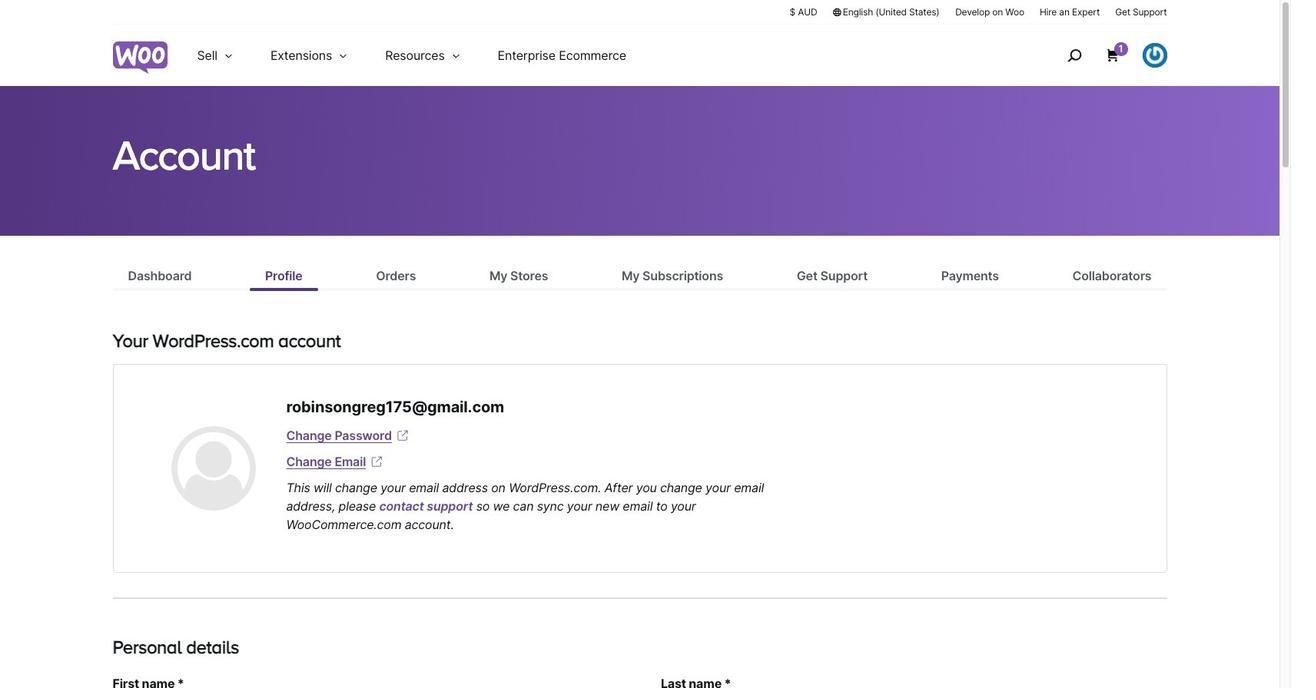 Task type: describe. For each thing, give the bounding box(es) containing it.
gravatar image image
[[171, 427, 256, 511]]

0 horizontal spatial external link image
[[369, 454, 384, 470]]

1 horizontal spatial external link image
[[395, 428, 410, 444]]



Task type: vqa. For each thing, say whether or not it's contained in the screenshot.
middle Group
no



Task type: locate. For each thing, give the bounding box(es) containing it.
open account menu image
[[1143, 43, 1167, 68]]

service navigation menu element
[[1034, 30, 1167, 80]]

search image
[[1062, 43, 1087, 68]]

0 vertical spatial external link image
[[395, 428, 410, 444]]

external link image
[[395, 428, 410, 444], [369, 454, 384, 470]]

1 vertical spatial external link image
[[369, 454, 384, 470]]



